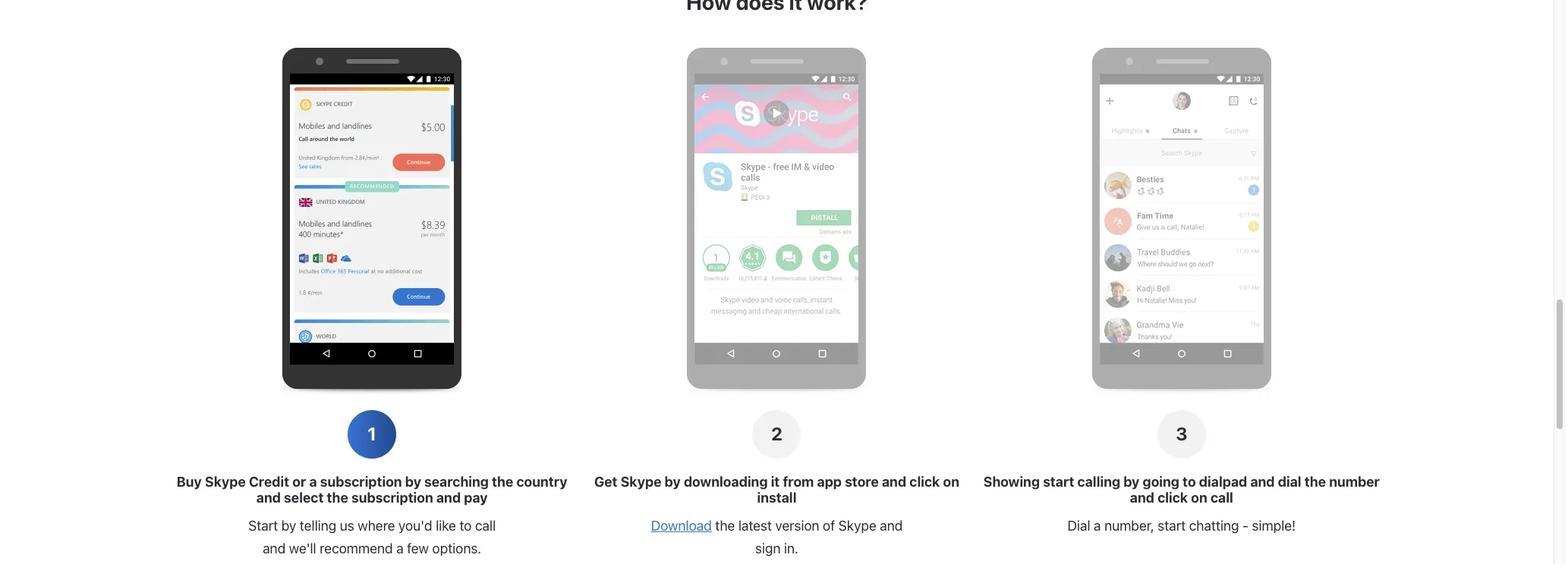 Task type: describe. For each thing, give the bounding box(es) containing it.
downloading
[[684, 475, 768, 491]]

on inside get skype by downloading it from app store and click on install
[[944, 475, 960, 491]]

download
[[651, 519, 712, 535]]

2 horizontal spatial a
[[1094, 519, 1102, 535]]

start by telling us where you'd like to call and we'll recommend a few options.
[[248, 519, 496, 557]]

like
[[436, 519, 456, 535]]

the left "country"
[[492, 475, 514, 491]]

from
[[783, 475, 814, 491]]

buy
[[177, 475, 202, 491]]

select
[[284, 491, 324, 507]]

start inside showing start calling by going to dialpad and dial the number and click on call
[[1043, 475, 1075, 491]]

dial
[[1279, 475, 1302, 491]]

the inside showing start calling by going to dialpad and dial the number and click on call
[[1305, 475, 1327, 491]]

of
[[823, 519, 836, 535]]

credit
[[249, 475, 289, 491]]

buy skype credit or a subscription by searching the country and select the subscription and pay
[[177, 475, 568, 507]]

3
[[1176, 424, 1188, 445]]

and down the credit
[[256, 491, 281, 507]]

2
[[772, 424, 783, 445]]

by inside showing start calling by going to dialpad and dial the number and click on call
[[1124, 475, 1140, 491]]

chatting
[[1190, 519, 1240, 535]]

dial
[[1068, 519, 1091, 535]]

going
[[1143, 475, 1180, 491]]

buy skype credit or a subscription by searching the country and select the subscription and pay image
[[290, 74, 454, 365]]

latest
[[739, 519, 772, 535]]

and inside download the latest version of skype and sign in.
[[880, 519, 903, 535]]

by inside 'buy skype credit or a subscription by searching the country and select the subscription and pay'
[[405, 475, 421, 491]]

store
[[845, 475, 879, 491]]

by inside start by telling us where you'd like to call and we'll recommend a few options.
[[282, 519, 296, 535]]

and inside start by telling us where you'd like to call and we'll recommend a few options.
[[263, 542, 286, 557]]

you'd
[[399, 519, 433, 535]]

get skype by downloading it from app store and click on install
[[595, 475, 960, 507]]

showing start calling by going to dialpad and dial the number and click on call image
[[1100, 74, 1264, 365]]

to inside showing start calling by going to dialpad and dial the number and click on call
[[1183, 475, 1197, 491]]

get skype by downloading it from app store and click on install image
[[695, 74, 859, 365]]

showing
[[984, 475, 1040, 491]]

to inside start by telling us where you'd like to call and we'll recommend a few options.
[[460, 519, 472, 535]]



Task type: vqa. For each thing, say whether or not it's contained in the screenshot.
the leftmost VIDEO
no



Task type: locate. For each thing, give the bounding box(es) containing it.
a left few
[[396, 542, 404, 557]]

simple!
[[1253, 519, 1296, 535]]

1 vertical spatial click
[[1158, 491, 1189, 507]]

download the latest version of skype and sign in.
[[651, 519, 903, 557]]

1 vertical spatial a
[[1094, 519, 1102, 535]]

to right like
[[460, 519, 472, 535]]

it
[[771, 475, 780, 491]]

0 horizontal spatial to
[[460, 519, 472, 535]]

get
[[595, 475, 618, 491]]

1 vertical spatial to
[[460, 519, 472, 535]]

country
[[517, 475, 568, 491]]

0 vertical spatial start
[[1043, 475, 1075, 491]]

by up download link
[[665, 475, 681, 491]]

subscription up the where
[[352, 491, 433, 507]]

call
[[1211, 491, 1234, 507], [475, 519, 496, 535]]

-
[[1243, 519, 1249, 535]]

0 horizontal spatial a
[[309, 475, 317, 491]]

or
[[293, 475, 306, 491]]

1 vertical spatial subscription
[[352, 491, 433, 507]]

skype for 2
[[621, 475, 662, 491]]

and
[[882, 475, 907, 491], [1251, 475, 1275, 491], [256, 491, 281, 507], [437, 491, 461, 507], [1131, 491, 1155, 507], [880, 519, 903, 535], [263, 542, 286, 557]]

click right "store"
[[910, 475, 940, 491]]

number
[[1330, 475, 1381, 491]]

to
[[1183, 475, 1197, 491], [460, 519, 472, 535]]

start down showing start calling by going to dialpad and dial the number and click on call
[[1158, 519, 1186, 535]]

on down dialpad on the right bottom of page
[[1192, 491, 1208, 507]]

and left dial
[[1251, 475, 1275, 491]]

0 horizontal spatial start
[[1043, 475, 1075, 491]]

1 vertical spatial on
[[1192, 491, 1208, 507]]

1 horizontal spatial call
[[1211, 491, 1234, 507]]

where
[[358, 519, 395, 535]]

pay
[[464, 491, 488, 507]]

call down pay
[[475, 519, 496, 535]]

skype inside download the latest version of skype and sign in.
[[839, 519, 877, 535]]

by
[[405, 475, 421, 491], [665, 475, 681, 491], [1124, 475, 1140, 491], [282, 519, 296, 535]]

0 horizontal spatial call
[[475, 519, 496, 535]]

and inside get skype by downloading it from app store and click on install
[[882, 475, 907, 491]]

call down dialpad on the right bottom of page
[[1211, 491, 1234, 507]]

on left "showing"
[[944, 475, 960, 491]]

by inside get skype by downloading it from app store and click on install
[[665, 475, 681, 491]]

and down going
[[1131, 491, 1155, 507]]

1 horizontal spatial to
[[1183, 475, 1197, 491]]

version
[[776, 519, 820, 535]]

skype inside get skype by downloading it from app store and click on install
[[621, 475, 662, 491]]

1 vertical spatial call
[[475, 519, 496, 535]]

by left searching
[[405, 475, 421, 491]]

dial a number, start chatting - simple!
[[1068, 519, 1296, 535]]

call inside showing start calling by going to dialpad and dial the number and click on call
[[1211, 491, 1234, 507]]

a inside start by telling us where you'd like to call and we'll recommend a few options.
[[396, 542, 404, 557]]

0 horizontal spatial skype
[[205, 475, 246, 491]]

click
[[910, 475, 940, 491], [1158, 491, 1189, 507]]

1 horizontal spatial a
[[396, 542, 404, 557]]

us
[[340, 519, 354, 535]]

and right "store"
[[882, 475, 907, 491]]

on
[[944, 475, 960, 491], [1192, 491, 1208, 507]]

skype right buy
[[205, 475, 246, 491]]

click down going
[[1158, 491, 1189, 507]]

the
[[492, 475, 514, 491], [1305, 475, 1327, 491], [327, 491, 348, 507], [716, 519, 735, 535]]

0 vertical spatial a
[[309, 475, 317, 491]]

by right start
[[282, 519, 296, 535]]

0 vertical spatial to
[[1183, 475, 1197, 491]]

options.
[[433, 542, 482, 557]]

1 vertical spatial start
[[1158, 519, 1186, 535]]

the inside download the latest version of skype and sign in.
[[716, 519, 735, 535]]

skype right get
[[621, 475, 662, 491]]

skype
[[205, 475, 246, 491], [621, 475, 662, 491], [839, 519, 877, 535]]

to right going
[[1183, 475, 1197, 491]]

and down start
[[263, 542, 286, 557]]

1
[[368, 424, 377, 445]]

and right of
[[880, 519, 903, 535]]

0 vertical spatial call
[[1211, 491, 1234, 507]]

by left going
[[1124, 475, 1140, 491]]

skype right of
[[839, 519, 877, 535]]

app
[[817, 475, 842, 491]]

few
[[407, 542, 429, 557]]

we'll
[[289, 542, 316, 557]]

2 horizontal spatial skype
[[839, 519, 877, 535]]

1 horizontal spatial click
[[1158, 491, 1189, 507]]

subscription up us
[[320, 475, 402, 491]]

searching
[[424, 475, 489, 491]]

skype for 1
[[205, 475, 246, 491]]

install
[[758, 491, 797, 507]]

download link
[[651, 519, 712, 535]]

the right dial
[[1305, 475, 1327, 491]]

showing start calling by going to dialpad and dial the number and click on call
[[984, 475, 1381, 507]]

0 vertical spatial subscription
[[320, 475, 402, 491]]

telling
[[300, 519, 337, 535]]

start
[[248, 519, 278, 535]]

1 horizontal spatial start
[[1158, 519, 1186, 535]]

a inside 'buy skype credit or a subscription by searching the country and select the subscription and pay'
[[309, 475, 317, 491]]

start left calling
[[1043, 475, 1075, 491]]

subscription
[[320, 475, 402, 491], [352, 491, 433, 507]]

2 vertical spatial a
[[396, 542, 404, 557]]

click inside get skype by downloading it from app store and click on install
[[910, 475, 940, 491]]

the left latest
[[716, 519, 735, 535]]

the up us
[[327, 491, 348, 507]]

start
[[1043, 475, 1075, 491], [1158, 519, 1186, 535]]

a right or
[[309, 475, 317, 491]]

call inside start by telling us where you'd like to call and we'll recommend a few options.
[[475, 519, 496, 535]]

on inside showing start calling by going to dialpad and dial the number and click on call
[[1192, 491, 1208, 507]]

click inside showing start calling by going to dialpad and dial the number and click on call
[[1158, 491, 1189, 507]]

1 horizontal spatial on
[[1192, 491, 1208, 507]]

0 vertical spatial on
[[944, 475, 960, 491]]

and down searching
[[437, 491, 461, 507]]

skype inside 'buy skype credit or a subscription by searching the country and select the subscription and pay'
[[205, 475, 246, 491]]

1 horizontal spatial skype
[[621, 475, 662, 491]]

sign
[[756, 542, 781, 557]]

a right dial
[[1094, 519, 1102, 535]]

in.
[[784, 542, 799, 557]]

0 vertical spatial click
[[910, 475, 940, 491]]

recommend
[[320, 542, 393, 557]]

dialpad
[[1200, 475, 1248, 491]]

number,
[[1105, 519, 1155, 535]]

0 horizontal spatial click
[[910, 475, 940, 491]]

0 horizontal spatial on
[[944, 475, 960, 491]]

a
[[309, 475, 317, 491], [1094, 519, 1102, 535], [396, 542, 404, 557]]

calling
[[1078, 475, 1121, 491]]



